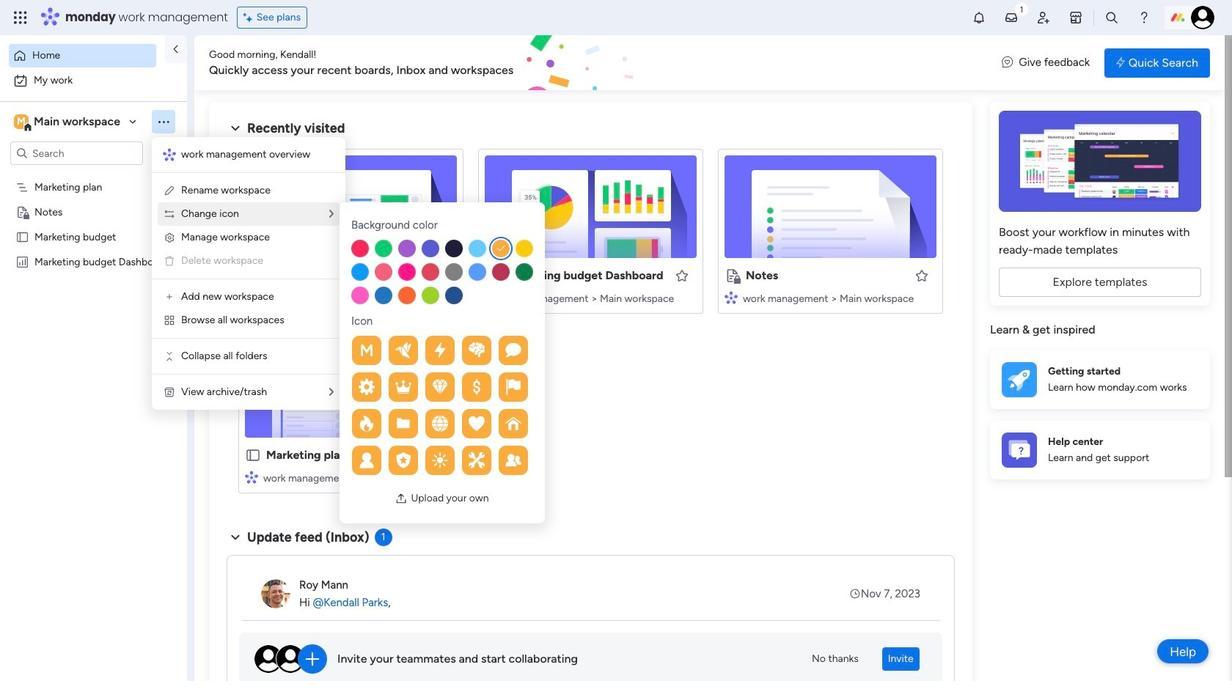 Task type: describe. For each thing, give the bounding box(es) containing it.
view archive/trash image
[[164, 387, 175, 398]]

v2 user feedback image
[[1002, 54, 1013, 71]]

manage workspace image
[[164, 232, 175, 243]]

2 vertical spatial option
[[0, 173, 187, 176]]

rename workspace image
[[164, 185, 175, 197]]

help center element
[[990, 421, 1210, 479]]

photo icon image
[[396, 493, 407, 505]]

see plans image
[[243, 10, 256, 26]]

change icon image
[[164, 208, 175, 220]]

0 vertical spatial option
[[9, 44, 156, 67]]

0 horizontal spatial private board image
[[15, 205, 29, 219]]

delete workspace image
[[164, 255, 175, 267]]

1 image
[[1015, 1, 1028, 17]]

1 element
[[374, 529, 392, 546]]

list arrow image for the view archive/trash image
[[329, 387, 334, 398]]

roy mann image
[[261, 579, 290, 609]]

add new workspace image
[[164, 291, 175, 303]]

workspace selection element
[[14, 113, 122, 132]]

select product image
[[13, 10, 28, 25]]

invite members image
[[1036, 10, 1051, 25]]

0 horizontal spatial public board image
[[15, 230, 29, 243]]

update feed image
[[1004, 10, 1019, 25]]

1 vertical spatial option
[[9, 69, 178, 92]]

collapse all folders image
[[164, 351, 175, 362]]

public board image
[[245, 447, 261, 464]]



Task type: locate. For each thing, give the bounding box(es) containing it.
monday marketplace image
[[1069, 10, 1083, 25]]

public board image
[[15, 230, 29, 243], [245, 268, 261, 284]]

add to favorites image
[[435, 268, 450, 283], [675, 268, 689, 283], [435, 448, 450, 462]]

list arrow image for the change icon
[[329, 209, 334, 219]]

public dashboard image inside quick search results list box
[[485, 268, 501, 284]]

notifications image
[[972, 10, 986, 25]]

getting started element
[[990, 350, 1210, 409]]

search everything image
[[1104, 10, 1119, 25]]

templates image image
[[1003, 111, 1197, 212]]

1 list arrow image from the top
[[329, 209, 334, 219]]

1 vertical spatial list arrow image
[[329, 387, 334, 398]]

quick search results list box
[[227, 137, 955, 511]]

workspace options image
[[156, 114, 171, 129]]

browse all workspaces image
[[164, 315, 175, 326]]

1 vertical spatial public board image
[[245, 268, 261, 284]]

1 horizontal spatial public board image
[[245, 268, 261, 284]]

list box
[[0, 171, 187, 472]]

add to favorites image
[[915, 268, 929, 283]]

Search in workspace field
[[31, 145, 122, 162]]

1 horizontal spatial private board image
[[725, 268, 741, 284]]

1 vertical spatial private board image
[[725, 268, 741, 284]]

menu item
[[164, 252, 334, 270]]

workspace image
[[14, 114, 29, 130]]

0 vertical spatial private board image
[[15, 205, 29, 219]]

0 horizontal spatial public dashboard image
[[15, 254, 29, 268]]

public dashboard image
[[15, 254, 29, 268], [485, 268, 501, 284]]

close update feed (inbox) image
[[227, 529, 244, 546]]

kendall parks image
[[1191, 6, 1215, 29]]

private board image
[[15, 205, 29, 219], [725, 268, 741, 284]]

0 vertical spatial public board image
[[15, 230, 29, 243]]

1 horizontal spatial public dashboard image
[[485, 268, 501, 284]]

0 vertical spatial list arrow image
[[329, 209, 334, 219]]

component image
[[245, 291, 258, 304]]

private board image inside quick search results list box
[[725, 268, 741, 284]]

help image
[[1137, 10, 1151, 25]]

option
[[9, 44, 156, 67], [9, 69, 178, 92], [0, 173, 187, 176]]

2 list arrow image from the top
[[329, 387, 334, 398]]

close recently visited image
[[227, 120, 244, 137]]

menu
[[152, 137, 345, 410]]

v2 bolt switch image
[[1116, 55, 1125, 71]]

list arrow image
[[329, 209, 334, 219], [329, 387, 334, 398]]



Task type: vqa. For each thing, say whether or not it's contained in the screenshot.
left Add to favorites image
yes



